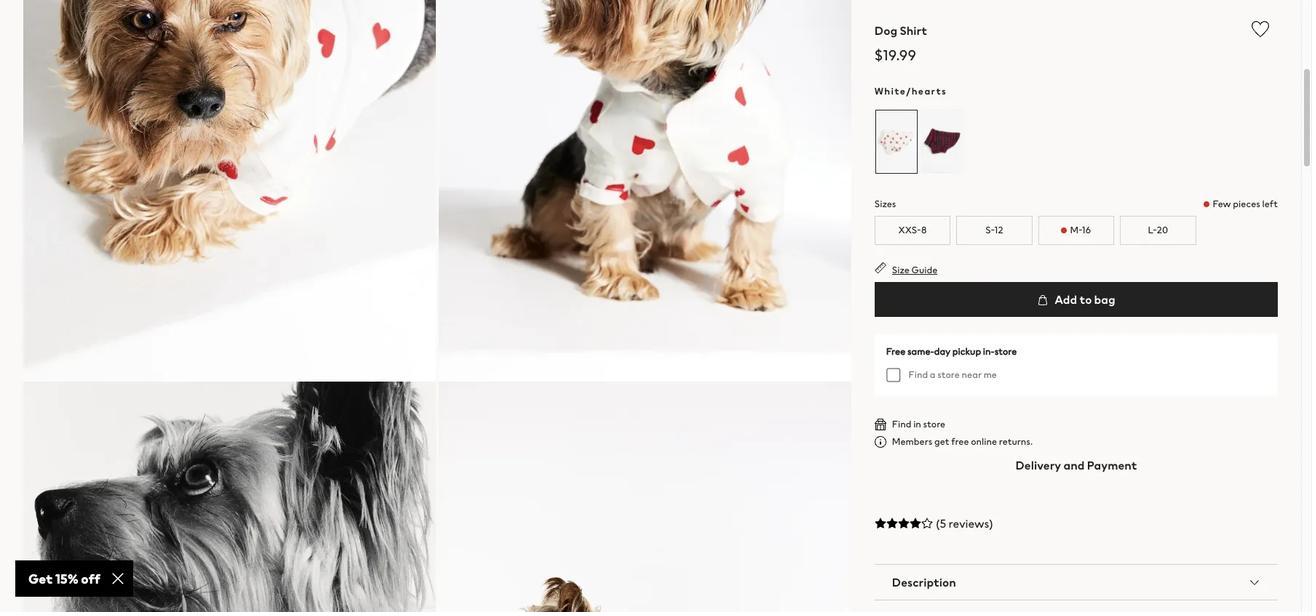 Task type: vqa. For each thing, say whether or not it's contained in the screenshot.
the Dog
yes



Task type: locate. For each thing, give the bounding box(es) containing it.
find in store
[[892, 418, 946, 432]]

find for find in store
[[892, 418, 912, 432]]

online
[[971, 435, 997, 449]]

a
[[930, 368, 936, 382]]

store right a
[[938, 368, 960, 382]]

1 vertical spatial find
[[892, 418, 912, 432]]

store right in on the right bottom of page
[[923, 418, 946, 432]]

me
[[984, 368, 997, 382]]

add to bag
[[1052, 291, 1116, 309]]

white/hearts image
[[875, 109, 918, 174]]

payment
[[1087, 457, 1137, 475]]

store for find in store
[[923, 418, 946, 432]]

store for find a store near me
[[938, 368, 960, 382]]

s-
[[986, 223, 995, 237]]

add
[[1055, 291, 1077, 309]]

to
[[1080, 291, 1092, 309]]

0 vertical spatial find
[[909, 368, 928, 382]]

members get free online returns.
[[892, 435, 1033, 449]]

s-12
[[986, 223, 1003, 237]]

store up me
[[995, 345, 1017, 359]]

None radio
[[875, 109, 918, 175]]

m-
[[1070, 223, 1082, 237]]

delivery and payment
[[1016, 457, 1137, 475]]

dog shirt $19.99
[[875, 22, 927, 66]]

2 vertical spatial store
[[923, 418, 946, 432]]

dog shirt - white/hearts - ladies | h&m us image
[[23, 0, 436, 382]]

dog shirt - white/hearts - ladies | h&m us 3 image
[[23, 382, 436, 613]]

red/plaid image
[[921, 109, 964, 174]]

4 / 5 image
[[875, 518, 933, 530]]

near
[[962, 368, 982, 382]]

dog shirt - white/hearts - ladies | h&m us 4 image
[[439, 382, 851, 613]]

delivery and payment button
[[875, 448, 1278, 483]]

dog shirt - white/hearts - ladies | h&m us 2 image
[[439, 0, 851, 382]]

None radio
[[921, 109, 964, 175]]

find
[[909, 368, 928, 382], [892, 418, 912, 432]]

size
[[892, 263, 910, 277]]

m-16
[[1070, 223, 1091, 237]]

few pieces left
[[1213, 197, 1278, 211]]

find in store button
[[875, 418, 946, 432]]

find left in on the right bottom of page
[[892, 418, 912, 432]]

16
[[1082, 223, 1091, 237]]

few
[[1213, 197, 1231, 211]]

1 vertical spatial store
[[938, 368, 960, 382]]

find left a
[[909, 368, 928, 382]]

in
[[914, 418, 921, 432]]

bag
[[1094, 291, 1116, 309]]

store
[[995, 345, 1017, 359], [938, 368, 960, 382], [923, 418, 946, 432]]

0 vertical spatial store
[[995, 345, 1017, 359]]

pieces
[[1233, 197, 1260, 211]]

12
[[995, 223, 1003, 237]]

left
[[1262, 197, 1278, 211]]

size guide
[[892, 263, 938, 277]]

get
[[935, 435, 949, 449]]

members
[[892, 435, 933, 449]]

xxs-8
[[898, 223, 927, 237]]

(5 reviews) button
[[875, 507, 1278, 541]]

same-
[[908, 345, 934, 359]]



Task type: describe. For each thing, give the bounding box(es) containing it.
8
[[921, 223, 927, 237]]

day
[[934, 345, 951, 359]]

find for find a store near me
[[909, 368, 928, 382]]

dog
[[875, 22, 898, 39]]

xxs-
[[898, 223, 921, 237]]

l-20
[[1148, 223, 1168, 237]]

(5 reviews)
[[936, 515, 994, 533]]

pickup
[[953, 345, 981, 359]]

returns.
[[999, 435, 1033, 449]]

find a store near me
[[909, 368, 997, 382]]

delivery
[[1016, 457, 1061, 475]]

in-
[[983, 345, 995, 359]]

and
[[1064, 457, 1085, 475]]

(5
[[936, 515, 946, 533]]

description button
[[875, 566, 1278, 600]]

free
[[951, 435, 969, 449]]

free same-day pickup in-store
[[886, 345, 1017, 359]]

shirt
[[900, 22, 927, 39]]

guide
[[912, 263, 938, 277]]

white/hearts
[[875, 84, 947, 98]]

$19.99
[[875, 44, 916, 66]]

reviews)
[[949, 515, 994, 533]]

add to bag button
[[875, 282, 1278, 317]]

description
[[892, 574, 956, 592]]

free
[[886, 345, 906, 359]]

size guide button
[[875, 262, 938, 277]]

20
[[1157, 223, 1168, 237]]

l-
[[1148, 223, 1157, 237]]

sizes
[[875, 197, 896, 211]]



